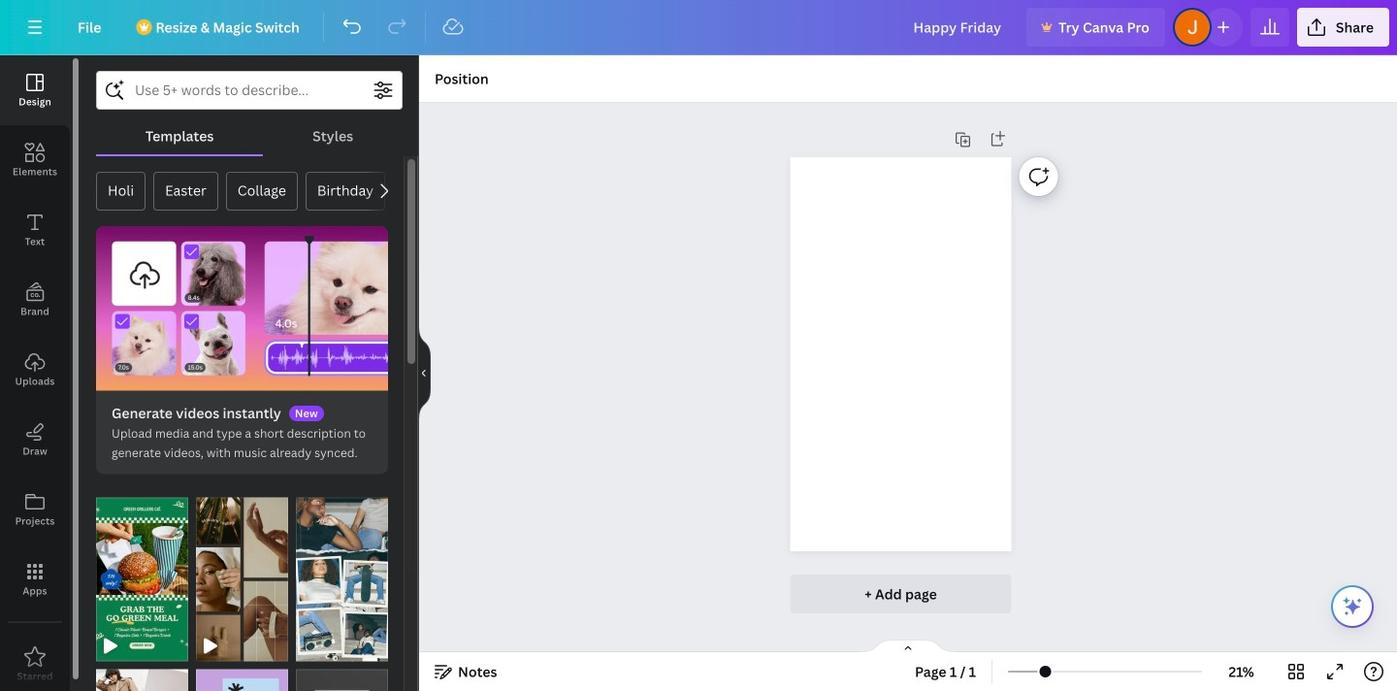 Task type: describe. For each thing, give the bounding box(es) containing it.
gray minimalist travel memories video your story group
[[296, 657, 388, 691]]

new year greeting instagram story in lavender black sky blue scribbles and doodles style image
[[196, 669, 288, 691]]

Use 5+ words to describe... search field
[[135, 72, 364, 109]]

canva assistant image
[[1342, 595, 1365, 618]]

Zoom button
[[1211, 656, 1274, 687]]



Task type: vqa. For each thing, say whether or not it's contained in the screenshot.
Neutral Photo Collage Beauty Skincare Routine Animated Your Story group
yes



Task type: locate. For each thing, give the bounding box(es) containing it.
blue grey white vintage photo collage instagram story group
[[296, 497, 388, 661]]

Design title text field
[[898, 8, 1019, 47]]

neutral photo collage beauty skincare routine animated your story group
[[196, 497, 288, 661]]

blue grey white vintage photo collage instagram story image
[[296, 497, 388, 661]]

show pages image
[[862, 639, 955, 654]]

main menu bar
[[0, 0, 1398, 55]]

hide image
[[418, 327, 431, 420]]

food & restaurant promo instagram story in green yellow bold nostalgia style group
[[96, 497, 188, 661]]

magic video example usage image
[[96, 226, 388, 391]]

new year greeting instagram story in lavender black sky blue scribbles and doodles style group
[[196, 657, 288, 691]]

beige aesthetic fashion moodboard photo collage instagram story image
[[96, 669, 188, 691]]

side panel tab list
[[0, 55, 70, 691]]

beige aesthetic fashion moodboard photo collage instagram story group
[[96, 657, 188, 691]]



